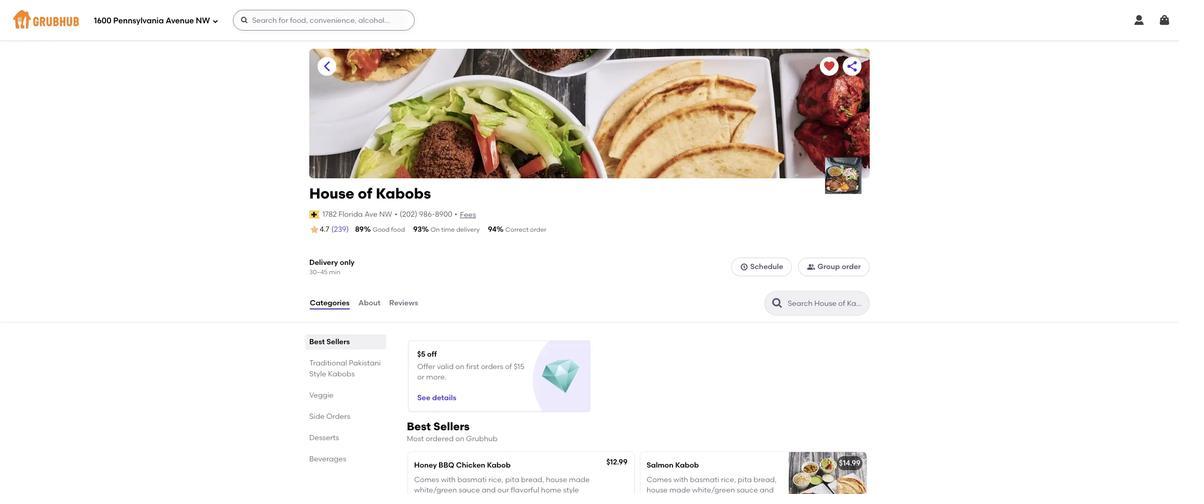 Task type: describe. For each thing, give the bounding box(es) containing it.
traditional pakistani style kabobs tab
[[309, 358, 382, 380]]

salmon kabob
[[647, 461, 699, 470]]

sauce for bbq
[[459, 486, 480, 495]]

1 • from the left
[[395, 210, 398, 219]]

white/green for kabob
[[692, 486, 735, 495]]

house of kabobs
[[309, 185, 431, 202]]

orders
[[481, 363, 503, 372]]

0 vertical spatial kabobs
[[376, 185, 431, 202]]

only
[[340, 259, 355, 267]]

good food
[[373, 226, 405, 234]]

986-
[[419, 210, 435, 219]]

fees button
[[459, 210, 477, 221]]

(239)
[[331, 225, 349, 234]]

0 vertical spatial of
[[358, 185, 372, 202]]

beverages tab
[[309, 454, 382, 465]]

best sellers most ordered on grubhub
[[407, 421, 498, 444]]

(202) 986-8900 button
[[400, 210, 452, 220]]

order for correct order
[[530, 226, 546, 234]]

fees
[[460, 211, 476, 219]]

30–45
[[309, 269, 328, 276]]

most
[[407, 435, 424, 444]]

orders
[[326, 413, 350, 422]]

search icon image
[[771, 298, 784, 310]]

$14.99
[[839, 459, 861, 468]]

made for comes with basmati rice, pita bread, house made white/green sauce and our flavorful home styl
[[569, 476, 590, 485]]

categories
[[310, 299, 350, 308]]

made for comes with basmati rice, pita bread, house made white/green sauce an
[[670, 486, 691, 495]]

$5
[[417, 350, 425, 359]]

best sellers
[[309, 338, 350, 347]]

group order
[[818, 263, 861, 272]]

comes with basmati rice, pita bread, house made white/green sauce and our flavorful home styl
[[414, 476, 590, 495]]

$5 off offer valid on first orders of $15 or more.
[[417, 350, 524, 382]]

comes with basmati rice, pita bread, house made white/green sauce an
[[647, 476, 777, 495]]

food
[[391, 226, 405, 234]]

best for best sellers most ordered on grubhub
[[407, 421, 431, 434]]

more.
[[426, 373, 447, 382]]

house for comes with basmati rice, pita bread, house made white/green sauce an
[[647, 486, 668, 495]]

8900
[[435, 210, 452, 219]]

94
[[488, 225, 497, 234]]

delivery
[[309, 259, 338, 267]]

first
[[466, 363, 479, 372]]

people icon image
[[807, 263, 816, 272]]

traditional pakistani style kabobs
[[309, 359, 381, 379]]

(202)
[[400, 210, 417, 219]]

honey bbq chicken kabob
[[414, 461, 511, 470]]

on
[[431, 226, 440, 234]]

sellers for best sellers
[[327, 338, 350, 347]]

grubhub
[[466, 435, 498, 444]]

on for off
[[455, 363, 464, 372]]

2 horizontal spatial svg image
[[1133, 14, 1146, 26]]

comes for comes with basmati rice, pita bread, house made white/green sauce and our flavorful home styl
[[414, 476, 439, 485]]

side
[[309, 413, 325, 422]]

desserts tab
[[309, 433, 382, 444]]

beverages
[[309, 455, 346, 464]]

side orders
[[309, 413, 350, 422]]

nw for 1782 florida ave nw
[[379, 210, 392, 219]]

or
[[417, 373, 425, 382]]

ordered
[[426, 435, 454, 444]]

desserts
[[309, 434, 339, 443]]

delivery
[[456, 226, 480, 234]]

and
[[482, 486, 496, 495]]

group order button
[[798, 258, 870, 277]]

details
[[432, 394, 456, 403]]

1600 pennsylvania avenue nw
[[94, 16, 210, 25]]

basmati for bbq
[[458, 476, 487, 485]]

sauce for kabob
[[737, 486, 758, 495]]

veggie tab
[[309, 390, 382, 401]]

pita for salmon kabob
[[738, 476, 752, 485]]

star icon image
[[309, 225, 320, 235]]

see details button
[[417, 389, 456, 408]]

best sellers tab
[[309, 337, 382, 348]]

main navigation navigation
[[0, 0, 1179, 40]]

pakistani
[[349, 359, 381, 368]]

0 horizontal spatial svg image
[[240, 16, 248, 24]]

home
[[541, 486, 561, 495]]

schedule button
[[731, 258, 792, 277]]

1 horizontal spatial svg image
[[1158, 14, 1171, 26]]



Task type: vqa. For each thing, say whether or not it's contained in the screenshot.
CORRECT ORDER
yes



Task type: locate. For each thing, give the bounding box(es) containing it.
honey
[[414, 461, 437, 470]]

0 horizontal spatial best
[[309, 338, 325, 347]]

basmati
[[458, 476, 487, 485], [690, 476, 719, 485]]

basmati inside the comes with basmati rice, pita bread, house made white/green sauce and our flavorful home styl
[[458, 476, 487, 485]]

veggie
[[309, 392, 334, 400]]

1 horizontal spatial kabob
[[675, 461, 699, 470]]

correct
[[505, 226, 529, 234]]

best up most
[[407, 421, 431, 434]]

1 horizontal spatial of
[[505, 363, 512, 372]]

bbq
[[439, 461, 454, 470]]

best for best sellers
[[309, 338, 325, 347]]

• left the fees
[[455, 210, 457, 219]]

see details
[[417, 394, 456, 403]]

comes for comes with basmati rice, pita bread, house made white/green sauce an
[[647, 476, 672, 485]]

basmati inside comes with basmati rice, pita bread, house made white/green sauce an
[[690, 476, 719, 485]]

0 horizontal spatial bread,
[[521, 476, 544, 485]]

1 sauce from the left
[[459, 486, 480, 495]]

basmati down chicken
[[458, 476, 487, 485]]

0 horizontal spatial kabob
[[487, 461, 511, 470]]

rice, for honey bbq chicken kabob
[[489, 476, 504, 485]]

nw right ave
[[379, 210, 392, 219]]

white/green inside comes with basmati rice, pita bread, house made white/green sauce an
[[692, 486, 735, 495]]

house
[[546, 476, 567, 485], [647, 486, 668, 495]]

share icon image
[[846, 60, 858, 73]]

basmati down salmon kabob
[[690, 476, 719, 485]]

1 horizontal spatial bread,
[[754, 476, 777, 485]]

0 horizontal spatial comes
[[414, 476, 439, 485]]

pita
[[505, 476, 519, 485], [738, 476, 752, 485]]

comes
[[414, 476, 439, 485], [647, 476, 672, 485]]

white/green inside the comes with basmati rice, pita bread, house made white/green sauce and our flavorful home styl
[[414, 486, 457, 495]]

reviews button
[[389, 285, 419, 322]]

traditional
[[309, 359, 347, 368]]

made inside the comes with basmati rice, pita bread, house made white/green sauce and our flavorful home styl
[[569, 476, 590, 485]]

sellers inside the best sellers most ordered on grubhub
[[434, 421, 470, 434]]

time
[[441, 226, 455, 234]]

pennsylvania
[[113, 16, 164, 25]]

made inside comes with basmati rice, pita bread, house made white/green sauce an
[[670, 486, 691, 495]]

1 horizontal spatial nw
[[379, 210, 392, 219]]

of up ave
[[358, 185, 372, 202]]

• (202) 986-8900 • fees
[[395, 210, 476, 219]]

0 vertical spatial house
[[546, 476, 567, 485]]

Search House of Kabobs search field
[[787, 299, 866, 309]]

house of kabobs logo image
[[825, 158, 862, 194]]

comes down honey
[[414, 476, 439, 485]]

0 horizontal spatial kabobs
[[328, 370, 355, 379]]

4.7
[[320, 225, 329, 234]]

of inside the $5 off offer valid on first orders of $15 or more.
[[505, 363, 512, 372]]

about button
[[358, 285, 381, 322]]

on right ordered
[[455, 435, 464, 444]]

with for kabob
[[674, 476, 688, 485]]

0 horizontal spatial svg image
[[212, 18, 218, 24]]

$12.99
[[606, 458, 628, 467]]

nw inside button
[[379, 210, 392, 219]]

1 vertical spatial of
[[505, 363, 512, 372]]

our
[[498, 486, 509, 495]]

best inside the best sellers most ordered on grubhub
[[407, 421, 431, 434]]

comes inside comes with basmati rice, pita bread, house made white/green sauce an
[[647, 476, 672, 485]]

1 horizontal spatial sauce
[[737, 486, 758, 495]]

2 bread, from the left
[[754, 476, 777, 485]]

best
[[309, 338, 325, 347], [407, 421, 431, 434]]

0 vertical spatial made
[[569, 476, 590, 485]]

1 vertical spatial sellers
[[434, 421, 470, 434]]

house inside the comes with basmati rice, pita bread, house made white/green sauce and our flavorful home styl
[[546, 476, 567, 485]]

schedule
[[750, 263, 783, 272]]

1 horizontal spatial made
[[670, 486, 691, 495]]

pita inside the comes with basmati rice, pita bread, house made white/green sauce and our flavorful home styl
[[505, 476, 519, 485]]

2 • from the left
[[455, 210, 457, 219]]

nw
[[196, 16, 210, 25], [379, 210, 392, 219]]

promo image
[[542, 358, 580, 396]]

kabob right salmon
[[675, 461, 699, 470]]

1782
[[322, 210, 337, 219]]

order right correct
[[530, 226, 546, 234]]

comes down salmon
[[647, 476, 672, 485]]

1 horizontal spatial best
[[407, 421, 431, 434]]

kabobs
[[376, 185, 431, 202], [328, 370, 355, 379]]

1 comes from the left
[[414, 476, 439, 485]]

sellers up ordered
[[434, 421, 470, 434]]

delivery only 30–45 min
[[309, 259, 355, 276]]

1 horizontal spatial rice,
[[721, 476, 736, 485]]

2 comes from the left
[[647, 476, 672, 485]]

1 bread, from the left
[[521, 476, 544, 485]]

caret left icon image
[[321, 60, 333, 73]]

$15
[[514, 363, 524, 372]]

house
[[309, 185, 354, 202]]

with for bbq
[[441, 476, 456, 485]]

1 vertical spatial made
[[670, 486, 691, 495]]

order right "group"
[[842, 263, 861, 272]]

valid
[[437, 363, 454, 372]]

svg image
[[1133, 14, 1146, 26], [212, 18, 218, 24], [740, 263, 748, 272]]

0 vertical spatial sellers
[[327, 338, 350, 347]]

0 vertical spatial on
[[455, 363, 464, 372]]

white/green down salmon kabob
[[692, 486, 735, 495]]

1 pita from the left
[[505, 476, 519, 485]]

93
[[413, 225, 422, 234]]

house down salmon
[[647, 486, 668, 495]]

1 vertical spatial best
[[407, 421, 431, 434]]

0 horizontal spatial sauce
[[459, 486, 480, 495]]

on left first
[[455, 363, 464, 372]]

2 pita from the left
[[738, 476, 752, 485]]

best up traditional
[[309, 338, 325, 347]]

1 horizontal spatial house
[[647, 486, 668, 495]]

with down salmon kabob
[[674, 476, 688, 485]]

89
[[355, 225, 364, 234]]

1 vertical spatial on
[[455, 435, 464, 444]]

0 vertical spatial nw
[[196, 16, 210, 25]]

1 horizontal spatial •
[[455, 210, 457, 219]]

•
[[395, 210, 398, 219], [455, 210, 457, 219]]

kabob up the comes with basmati rice, pita bread, house made white/green sauce and our flavorful home styl
[[487, 461, 511, 470]]

kabob
[[487, 461, 511, 470], [675, 461, 699, 470]]

0 horizontal spatial •
[[395, 210, 398, 219]]

sellers up traditional
[[327, 338, 350, 347]]

0 horizontal spatial white/green
[[414, 486, 457, 495]]

2 rice, from the left
[[721, 476, 736, 485]]

1 vertical spatial house
[[647, 486, 668, 495]]

1 horizontal spatial kabobs
[[376, 185, 431, 202]]

1 with from the left
[[441, 476, 456, 485]]

florida
[[339, 210, 363, 219]]

group
[[818, 263, 840, 272]]

nw right avenue
[[196, 16, 210, 25]]

pita for honey bbq chicken kabob
[[505, 476, 519, 485]]

0 horizontal spatial pita
[[505, 476, 519, 485]]

1 rice, from the left
[[489, 476, 504, 485]]

2 sauce from the left
[[737, 486, 758, 495]]

kabobs up (202)
[[376, 185, 431, 202]]

0 vertical spatial order
[[530, 226, 546, 234]]

1 horizontal spatial comes
[[647, 476, 672, 485]]

0 horizontal spatial made
[[569, 476, 590, 485]]

2 white/green from the left
[[692, 486, 735, 495]]

rice,
[[489, 476, 504, 485], [721, 476, 736, 485]]

nw for 1600 pennsylvania avenue nw
[[196, 16, 210, 25]]

best inside tab
[[309, 338, 325, 347]]

order
[[530, 226, 546, 234], [842, 263, 861, 272]]

with inside comes with basmati rice, pita bread, house made white/green sauce an
[[674, 476, 688, 485]]

sauce inside comes with basmati rice, pita bread, house made white/green sauce an
[[737, 486, 758, 495]]

1 horizontal spatial basmati
[[690, 476, 719, 485]]

bread, inside the comes with basmati rice, pita bread, house made white/green sauce and our flavorful home styl
[[521, 476, 544, 485]]

salmon kabob image
[[789, 452, 867, 495]]

0 horizontal spatial nw
[[196, 16, 210, 25]]

with down bbq
[[441, 476, 456, 485]]

rice, inside comes with basmati rice, pita bread, house made white/green sauce an
[[721, 476, 736, 485]]

correct order
[[505, 226, 546, 234]]

basmati for kabob
[[690, 476, 719, 485]]

1 horizontal spatial svg image
[[740, 263, 748, 272]]

side orders tab
[[309, 412, 382, 423]]

house for comes with basmati rice, pita bread, house made white/green sauce and our flavorful home styl
[[546, 476, 567, 485]]

reviews
[[389, 299, 418, 308]]

1 horizontal spatial with
[[674, 476, 688, 485]]

svg image
[[1158, 14, 1171, 26], [240, 16, 248, 24]]

on inside the $5 off offer valid on first orders of $15 or more.
[[455, 363, 464, 372]]

sellers inside tab
[[327, 338, 350, 347]]

white/green down honey
[[414, 486, 457, 495]]

1 horizontal spatial pita
[[738, 476, 752, 485]]

2 basmati from the left
[[690, 476, 719, 485]]

house inside comes with basmati rice, pita bread, house made white/green sauce an
[[647, 486, 668, 495]]

kabobs inside traditional pakistani style kabobs
[[328, 370, 355, 379]]

white/green
[[414, 486, 457, 495], [692, 486, 735, 495]]

on
[[455, 363, 464, 372], [455, 435, 464, 444]]

chicken
[[456, 461, 485, 470]]

categories button
[[309, 285, 350, 322]]

1600
[[94, 16, 111, 25]]

white/green for bbq
[[414, 486, 457, 495]]

1 horizontal spatial order
[[842, 263, 861, 272]]

2 on from the top
[[455, 435, 464, 444]]

bread, for comes with basmati rice, pita bread, house made white/green sauce and our flavorful home styl
[[521, 476, 544, 485]]

subscription pass image
[[309, 211, 320, 219]]

sauce inside the comes with basmati rice, pita bread, house made white/green sauce and our flavorful home styl
[[459, 486, 480, 495]]

flavorful
[[511, 486, 539, 495]]

made
[[569, 476, 590, 485], [670, 486, 691, 495]]

sellers for best sellers most ordered on grubhub
[[434, 421, 470, 434]]

0 horizontal spatial house
[[546, 476, 567, 485]]

1 vertical spatial nw
[[379, 210, 392, 219]]

bread, for comes with basmati rice, pita bread, house made white/green sauce an
[[754, 476, 777, 485]]

1 basmati from the left
[[458, 476, 487, 485]]

2 kabob from the left
[[675, 461, 699, 470]]

with inside the comes with basmati rice, pita bread, house made white/green sauce and our flavorful home styl
[[441, 476, 456, 485]]

0 horizontal spatial rice,
[[489, 476, 504, 485]]

nw inside main navigation navigation
[[196, 16, 210, 25]]

1782 florida ave nw
[[322, 210, 392, 219]]

sauce
[[459, 486, 480, 495], [737, 486, 758, 495]]

house up home
[[546, 476, 567, 485]]

on inside the best sellers most ordered on grubhub
[[455, 435, 464, 444]]

sellers
[[327, 338, 350, 347], [434, 421, 470, 434]]

1782 florida ave nw button
[[322, 209, 393, 221]]

1 white/green from the left
[[414, 486, 457, 495]]

0 horizontal spatial basmati
[[458, 476, 487, 485]]

comes inside the comes with basmati rice, pita bread, house made white/green sauce and our flavorful home styl
[[414, 476, 439, 485]]

of left $15
[[505, 363, 512, 372]]

1 kabob from the left
[[487, 461, 511, 470]]

• left (202)
[[395, 210, 398, 219]]

2 with from the left
[[674, 476, 688, 485]]

0 vertical spatial best
[[309, 338, 325, 347]]

saved restaurant image
[[823, 60, 836, 73]]

pita inside comes with basmati rice, pita bread, house made white/green sauce an
[[738, 476, 752, 485]]

0 horizontal spatial order
[[530, 226, 546, 234]]

1 vertical spatial kabobs
[[328, 370, 355, 379]]

of
[[358, 185, 372, 202], [505, 363, 512, 372]]

min
[[329, 269, 340, 276]]

about
[[358, 299, 380, 308]]

on for sellers
[[455, 435, 464, 444]]

off
[[427, 350, 437, 359]]

1 horizontal spatial sellers
[[434, 421, 470, 434]]

saved restaurant button
[[820, 57, 839, 76]]

offer
[[417, 363, 435, 372]]

on time delivery
[[431, 226, 480, 234]]

0 horizontal spatial of
[[358, 185, 372, 202]]

with
[[441, 476, 456, 485], [674, 476, 688, 485]]

style
[[309, 370, 326, 379]]

1 vertical spatial order
[[842, 263, 861, 272]]

Search for food, convenience, alcohol... search field
[[233, 10, 415, 31]]

avenue
[[166, 16, 194, 25]]

1 on from the top
[[455, 363, 464, 372]]

rice, for salmon kabob
[[721, 476, 736, 485]]

0 horizontal spatial with
[[441, 476, 456, 485]]

1 horizontal spatial white/green
[[692, 486, 735, 495]]

see
[[417, 394, 430, 403]]

good
[[373, 226, 390, 234]]

bread, inside comes with basmati rice, pita bread, house made white/green sauce an
[[754, 476, 777, 485]]

kabobs down traditional
[[328, 370, 355, 379]]

order for group order
[[842, 263, 861, 272]]

ave
[[365, 210, 378, 219]]

salmon
[[647, 461, 674, 470]]

bread,
[[521, 476, 544, 485], [754, 476, 777, 485]]

rice, inside the comes with basmati rice, pita bread, house made white/green sauce and our flavorful home styl
[[489, 476, 504, 485]]

order inside button
[[842, 263, 861, 272]]

svg image inside schedule button
[[740, 263, 748, 272]]

0 horizontal spatial sellers
[[327, 338, 350, 347]]



